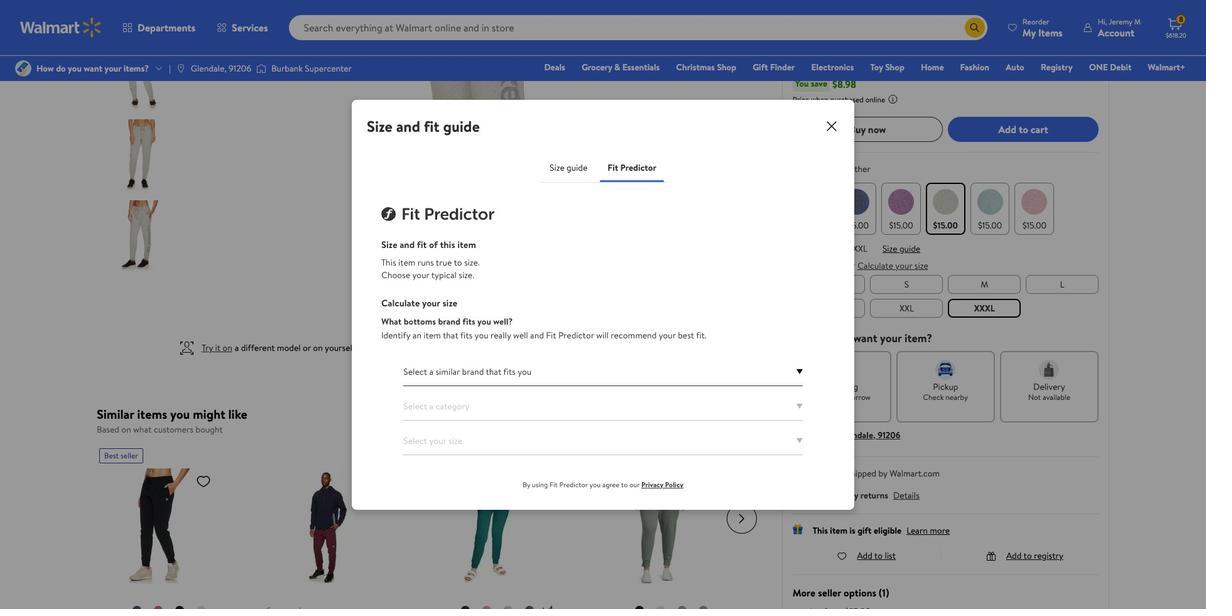 Task type: vqa. For each thing, say whether or not it's contained in the screenshot.
the bottommost covered
no



Task type: locate. For each thing, give the bounding box(es) containing it.
clothing size list
[[790, 272, 1101, 320]]

you
[[477, 315, 491, 328], [475, 329, 489, 342], [833, 330, 851, 346], [170, 406, 190, 423], [590, 480, 601, 490]]

1 product group from the left
[[99, 443, 239, 609]]

add to favorites list, hanes women's &nbsp;ecosmart cotton-blend fleece jogger sweatpants image
[[531, 473, 546, 489]]

reebok women's elite cozy fleece jogger with pockets (4.3)
[[793, 8, 1094, 40]]

buy
[[850, 122, 866, 136]]

and inside calculate your size what bottoms brand fits you well? identify an item that fits you really well and fit predictor will recommend your best fit.
[[530, 329, 544, 342]]

size for calculate your size what bottoms brand fits you well? identify an item that fits you really well and fit predictor will recommend your best fit.
[[443, 297, 457, 310]]

1 vertical spatial xxxl
[[974, 302, 995, 315]]

to for add to cart
[[1019, 122, 1028, 136]]

reebok men's element jogger image
[[267, 468, 384, 585]]

size and fit of this item heading
[[381, 238, 825, 251]]

delivery to glendale, 91206
[[793, 429, 901, 441]]

using
[[532, 480, 548, 490]]

item right an
[[424, 329, 441, 342]]

add inside button
[[999, 122, 1017, 136]]

this
[[381, 256, 396, 269], [813, 524, 828, 537]]

seller for the hanes women's &nbsp;ecosmart cotton-blend fleece jogger sweatpants "image"
[[456, 450, 473, 461]]

size and fit guide
[[367, 115, 480, 137]]

details button
[[893, 489, 920, 502]]

available in additional 4 variants element
[[540, 605, 554, 609]]

size guide button
[[883, 243, 921, 255]]

2 horizontal spatial on
[[313, 342, 323, 354]]

size. right true
[[464, 256, 480, 269]]

0 horizontal spatial size guide
[[550, 161, 588, 174]]

fit predictor button
[[806, 260, 855, 272]]

predictor inside button
[[819, 260, 855, 272]]

fit predictor inside size and fit guide dialog
[[608, 161, 656, 174]]

2 horizontal spatial guide
[[900, 243, 921, 255]]

0 horizontal spatial fit predictor
[[608, 161, 656, 174]]

to left list
[[875, 550, 883, 562]]

3 $15.00 button from the left
[[926, 183, 965, 235]]

essentials
[[623, 61, 660, 74]]

learn more button
[[907, 524, 950, 537]]

this
[[440, 238, 455, 251]]

delivery for not
[[1034, 381, 1065, 393]]

free
[[813, 489, 830, 502]]

fashion link
[[955, 60, 995, 74]]

0 horizontal spatial size
[[443, 297, 457, 310]]

1 vertical spatial size guide
[[883, 243, 921, 255]]

1 horizontal spatial size guide
[[883, 243, 921, 255]]

widget
[[793, 259, 1099, 272]]

home
[[921, 61, 944, 74]]

what
[[381, 315, 402, 328]]

runs
[[418, 256, 434, 269]]

based
[[97, 423, 119, 436]]

0 horizontal spatial shop
[[717, 61, 736, 74]]

fit inside size and fit of this item this item runs true to size. choose your typical size.
[[417, 238, 427, 251]]

0 horizontal spatial delivery
[[793, 429, 824, 441]]

1 best from the left
[[104, 450, 119, 461]]

calculate inside "button"
[[858, 259, 893, 272]]

next slide for similar items you might like list image
[[727, 504, 757, 534]]

0 vertical spatial size guide
[[550, 161, 588, 174]]

your down size guide "button"
[[895, 259, 913, 272]]

fit inside button
[[806, 260, 817, 272]]

bought
[[196, 423, 223, 436]]

0 horizontal spatial guide
[[443, 115, 480, 137]]

shop right toy
[[885, 61, 905, 74]]

$15.00
[[832, 50, 881, 75], [845, 219, 869, 232], [889, 219, 913, 232], [933, 219, 958, 232], [978, 219, 1002, 232], [1023, 219, 1047, 232]]

item?
[[905, 330, 933, 346]]

calculate up the what
[[381, 297, 420, 310]]

delivery inside delivery not available
[[1034, 381, 1065, 393]]

an
[[413, 329, 422, 342]]

best for the hanes women's &nbsp;ecosmart cotton-blend fleece jogger sweatpants "image"
[[439, 450, 454, 461]]

and inside size and fit of this item this item runs true to size. choose your typical size.
[[400, 238, 415, 251]]

0 vertical spatial fit
[[424, 115, 440, 137]]

1 horizontal spatial best seller
[[439, 450, 473, 461]]

1 horizontal spatial xxxl
[[974, 302, 995, 315]]

deals link
[[539, 60, 571, 74]]

0 horizontal spatial seller
[[121, 450, 138, 461]]

0 horizontal spatial calculate
[[381, 297, 420, 310]]

home link
[[915, 60, 950, 74]]

xxxl button
[[948, 299, 1021, 318]]

more
[[793, 586, 816, 600]]

item inside calculate your size what bottoms brand fits you well? identify an item that fits you really well and fit predictor will recommend your best fit.
[[424, 329, 441, 342]]

list
[[885, 550, 896, 562]]

or
[[303, 342, 311, 354]]

0 vertical spatial delivery
[[1034, 381, 1065, 393]]

size guide link
[[540, 152, 598, 183]]

1 horizontal spatial seller
[[456, 450, 473, 461]]

you left agree
[[590, 480, 601, 490]]

$23.98
[[886, 60, 911, 72]]

1 horizontal spatial size
[[915, 259, 928, 272]]

4 $15.00 button from the left
[[970, 183, 1010, 235]]

1 vertical spatial delivery
[[793, 429, 824, 441]]

reebok women's elite cozy fleece jogger with pockets - image 3 of 4 image
[[103, 119, 177, 193]]

delivery not available
[[1028, 381, 1071, 403]]

you left the well?
[[477, 315, 491, 328]]

arrives
[[813, 392, 836, 403]]

to right true
[[454, 256, 462, 269]]

delivery down intent image for delivery
[[1034, 381, 1065, 393]]

different
[[241, 342, 275, 354]]

product group
[[99, 443, 239, 609], [267, 443, 407, 609], [434, 443, 574, 609], [602, 443, 742, 609]]

1 vertical spatial size
[[443, 297, 457, 310]]

reebok women's elite cozy fleece jogger with pockets - image 4 of 4 image
[[103, 200, 177, 274]]

elite
[[889, 8, 914, 25]]

0 vertical spatial xxxl
[[848, 243, 868, 255]]

that
[[443, 329, 458, 342]]

1 horizontal spatial fit predictor
[[806, 260, 855, 272]]

to left glendale,
[[826, 429, 835, 441]]

glendale,
[[840, 429, 876, 441]]

to left registry in the bottom of the page
[[1024, 550, 1032, 562]]

on
[[223, 342, 232, 354], [313, 342, 323, 354], [121, 423, 131, 436]]

reebok women's purpose jogger with back pocket image
[[99, 468, 216, 585]]

$15.00 for fourth $15.00 button from right
[[889, 219, 913, 232]]

size up "brand"
[[443, 297, 457, 310]]

calculate down size guide "button"
[[858, 259, 893, 272]]

really
[[491, 329, 511, 342]]

this right gifting made easy icon
[[813, 524, 828, 537]]

m
[[981, 278, 988, 291]]

similar
[[97, 406, 134, 423]]

buy now button
[[793, 117, 943, 142]]

best
[[104, 450, 119, 461], [439, 450, 454, 461]]

your left typical
[[412, 269, 430, 281]]

m button
[[948, 275, 1021, 294]]

yourself.
[[325, 342, 357, 354]]

1 horizontal spatial shop
[[885, 61, 905, 74]]

on inside similar items you might like based on what customers bought
[[121, 423, 131, 436]]

size inside calculate your size what bottoms brand fits you well? identify an item that fits you really well and fit predictor will recommend your best fit.
[[443, 297, 457, 310]]

1 shop from the left
[[717, 61, 736, 74]]

0 vertical spatial calculate
[[858, 259, 893, 272]]

and
[[396, 115, 420, 137], [400, 238, 415, 251], [530, 329, 544, 342], [831, 467, 845, 480]]

our
[[629, 480, 640, 490]]

xxxl down "m" at the right top
[[974, 302, 995, 315]]

0 vertical spatial size
[[915, 259, 928, 272]]

Walmart Site-Wide search field
[[289, 15, 988, 40]]

fit.
[[696, 329, 707, 342]]

1 horizontal spatial this
[[813, 524, 828, 537]]

xxxl up 'fit predictor' button
[[848, 243, 868, 255]]

to for add to registry
[[1024, 550, 1032, 562]]

1 vertical spatial this
[[813, 524, 828, 537]]

size for calculate your size
[[915, 259, 928, 272]]

shop right 'christmas'
[[717, 61, 736, 74]]

auto
[[1006, 61, 1025, 74]]

you save $8.98
[[795, 77, 856, 91]]

tomorrow
[[838, 392, 871, 403]]

on right or
[[313, 342, 323, 354]]

gift
[[858, 524, 872, 537]]

2 $15.00 button from the left
[[882, 183, 921, 235]]

your up bottoms
[[422, 297, 440, 310]]

fits right "brand"
[[463, 315, 475, 328]]

1 horizontal spatial calculate
[[858, 259, 893, 272]]

add for add to cart
[[999, 122, 1017, 136]]

add left cart
[[999, 122, 1017, 136]]

list item
[[798, 188, 826, 216]]

electronics link
[[806, 60, 860, 74]]

add down gift
[[857, 550, 873, 562]]

$15.00 for third $15.00 button from the right
[[933, 219, 958, 232]]

size up s button on the top right
[[915, 259, 928, 272]]

christmas shop link
[[671, 60, 742, 74]]

intent image for pickup image
[[936, 360, 956, 380]]

0 horizontal spatial best seller
[[104, 450, 138, 461]]

item left runs
[[398, 256, 416, 269]]

jogger
[[984, 8, 1022, 25]]

1 vertical spatial fit predictor
[[806, 260, 855, 272]]

0 horizontal spatial best
[[104, 450, 119, 461]]

1 horizontal spatial best
[[439, 450, 454, 461]]

Identify an item that fits you really well and Fit Predictor will recommend your best fit. text field
[[381, 329, 825, 342]]

registry
[[1041, 61, 1073, 74]]

well
[[513, 329, 528, 342]]

add for add to registry
[[1006, 550, 1022, 562]]

typical
[[431, 269, 457, 281]]

model
[[277, 342, 301, 354]]

1 vertical spatial fits
[[460, 329, 473, 342]]

reebok
[[793, 8, 834, 25]]

2 best from the left
[[439, 450, 454, 461]]

privacy policy button
[[641, 480, 684, 490]]

your inside "button"
[[895, 259, 913, 272]]

add to cart button
[[948, 117, 1099, 142]]

4 product group from the left
[[602, 443, 742, 609]]

list item inside color list
[[798, 188, 826, 216]]

0 horizontal spatial this
[[381, 256, 396, 269]]

90-
[[832, 489, 845, 502]]

is
[[850, 524, 856, 537]]

by
[[879, 467, 888, 480]]

this left runs
[[381, 256, 396, 269]]

8
[[1179, 14, 1183, 25]]

on left a
[[223, 342, 232, 354]]

2 shop from the left
[[885, 61, 905, 74]]

want
[[853, 330, 877, 346]]

online
[[866, 94, 885, 105]]

now
[[793, 50, 828, 75]]

fit
[[424, 115, 440, 137], [417, 238, 427, 251]]

fit inside calculate your size what bottoms brand fits you well? identify an item that fits you really well and fit predictor will recommend your best fit.
[[546, 329, 556, 342]]

91206
[[878, 429, 901, 441]]

2 best seller from the left
[[439, 450, 473, 461]]

add left registry in the bottom of the page
[[1006, 550, 1022, 562]]

0 vertical spatial fit predictor
[[608, 161, 656, 174]]

l button
[[1026, 275, 1099, 294]]

do
[[818, 330, 830, 346]]

best for reebok women's purpose jogger with back pocket image
[[104, 450, 119, 461]]

s button
[[870, 275, 943, 294]]

1 vertical spatial fit
[[417, 238, 427, 251]]

delivery up sold
[[793, 429, 824, 441]]

item
[[457, 238, 476, 251], [398, 256, 416, 269], [424, 329, 441, 342], [830, 524, 848, 537]]

grey heather
[[819, 163, 871, 175]]

it
[[215, 342, 220, 354]]

to inside 'add to cart' button
[[1019, 122, 1028, 136]]

1 vertical spatial calculate
[[381, 297, 420, 310]]

1 horizontal spatial guide
[[567, 161, 588, 174]]

you up customers
[[170, 406, 190, 423]]

calculate inside calculate your size what bottoms brand fits you well? identify an item that fits you really well and fit predictor will recommend your best fit.
[[381, 297, 420, 310]]

size inside "button"
[[915, 259, 928, 272]]

1 horizontal spatial delivery
[[1034, 381, 1065, 393]]

1 best seller from the left
[[104, 450, 138, 461]]

0 horizontal spatial on
[[121, 423, 131, 436]]

0 vertical spatial this
[[381, 256, 396, 269]]

8 $618.20
[[1166, 14, 1187, 40]]

close dialog image
[[824, 118, 839, 134]]

and for size and fit guide
[[396, 115, 420, 137]]

item left is at the bottom of page
[[830, 524, 848, 537]]

to left cart
[[1019, 122, 1028, 136]]

on left what
[[121, 423, 131, 436]]

auto link
[[1000, 60, 1030, 74]]

to for delivery to glendale, 91206
[[826, 429, 835, 441]]

fits right that
[[460, 329, 473, 342]]



Task type: describe. For each thing, give the bounding box(es) containing it.
reebok women's elite cozy fleece jogger with pockets - image 1 of 4 image
[[103, 0, 177, 31]]

2 product group from the left
[[267, 443, 407, 609]]

size inside size and fit of this item this item runs true to size. choose your typical size.
[[381, 238, 397, 251]]

shipped
[[847, 467, 877, 480]]

best seller for the hanes women's &nbsp;ecosmart cotton-blend fleece jogger sweatpants "image"
[[439, 450, 473, 461]]

now
[[868, 122, 886, 136]]

(1)
[[879, 586, 889, 600]]

recommend
[[611, 329, 657, 342]]

registry link
[[1035, 60, 1079, 74]]

try it on button
[[202, 338, 232, 358]]

shop for christmas shop
[[717, 61, 736, 74]]

and for sold and shipped by walmart.com
[[831, 467, 845, 480]]

choose
[[381, 269, 410, 281]]

size and fit guide dialog
[[352, 100, 854, 510]]

you left really
[[475, 329, 489, 342]]

calculate for calculate your size
[[858, 259, 893, 272]]

walmart image
[[20, 18, 102, 38]]

delivery for to
[[793, 429, 824, 441]]

learn
[[907, 524, 928, 537]]

$15.00 for 5th $15.00 button from the left
[[1023, 219, 1047, 232]]

calculate your size heading
[[381, 297, 825, 310]]

3 product group from the left
[[434, 443, 574, 609]]

0 vertical spatial guide
[[443, 115, 480, 137]]

gift finder link
[[747, 60, 801, 74]]

fit predictor link
[[598, 152, 667, 183]]

gift
[[753, 61, 768, 74]]

brand
[[438, 315, 461, 328]]

$8.98
[[833, 77, 856, 91]]

add to registry button
[[986, 550, 1064, 562]]

with
[[1025, 8, 1049, 25]]

christmas
[[676, 61, 715, 74]]

pockets
[[1052, 8, 1094, 25]]

fit predictor inside widget
[[806, 260, 855, 272]]

women's
[[837, 8, 886, 25]]

widget containing calculate your size
[[793, 259, 1099, 272]]

walmart.com
[[890, 467, 940, 480]]

deals
[[544, 61, 565, 74]]

eligible
[[874, 524, 902, 537]]

true
[[436, 256, 452, 269]]

reebok women's elite cozy fleece jogger with pockets - image 2 of 4 image
[[103, 38, 177, 112]]

grocery & essentials
[[582, 61, 660, 74]]

your right the want
[[880, 330, 902, 346]]

calculate for calculate your size what bottoms brand fits you well? identify an item that fits you really well and fit predictor will recommend your best fit.
[[381, 297, 420, 310]]

day
[[845, 489, 858, 502]]

available
[[1043, 392, 1071, 403]]

grey
[[819, 163, 837, 175]]

options
[[844, 586, 876, 600]]

gifting made easy image
[[793, 524, 803, 534]]

2 vertical spatial guide
[[900, 243, 921, 255]]

this item is gift eligible learn more
[[813, 524, 950, 537]]

legal information image
[[888, 94, 898, 104]]

5 $15.00 button from the left
[[1015, 183, 1054, 235]]

xxl
[[900, 302, 914, 315]]

0 horizontal spatial xxxl
[[848, 243, 868, 255]]

grocery & essentials link
[[576, 60, 666, 74]]

bottoms
[[404, 315, 436, 328]]

1 horizontal spatial on
[[223, 342, 232, 354]]

fashion
[[960, 61, 990, 74]]

shop for toy shop
[[885, 61, 905, 74]]

This item runs true to size. text field
[[381, 256, 825, 269]]

pickup
[[933, 381, 958, 393]]

how do you want your item?
[[793, 330, 933, 346]]

add to list
[[857, 550, 896, 562]]

0 vertical spatial fits
[[463, 315, 475, 328]]

christmas shop
[[676, 61, 736, 74]]

add for add to list
[[857, 550, 873, 562]]

fit for guide
[[424, 115, 440, 137]]

fleece
[[946, 8, 981, 25]]

how
[[793, 330, 815, 346]]

you right do
[[833, 330, 851, 346]]

Choose your typical size. text field
[[381, 269, 825, 281]]

you inside similar items you might like based on what customers bought
[[170, 406, 190, 423]]

check
[[923, 392, 944, 403]]

hanes women's &nbsp;ecosmart cotton-blend fleece jogger sweatpants image
[[434, 468, 551, 585]]

seller for reebok women's purpose jogger with back pocket image
[[121, 450, 138, 461]]

you
[[795, 77, 809, 90]]

calculate your size
[[858, 259, 928, 272]]

try it on a different model or on yourself.
[[202, 342, 357, 354]]

sold
[[813, 467, 829, 480]]

by
[[523, 480, 530, 490]]

color list
[[790, 180, 1101, 237]]

calculate your size what bottoms brand fits you well? identify an item that fits you really well and fit predictor will recommend your best fit.
[[381, 297, 707, 342]]

learn more about strikethrough prices image
[[914, 61, 924, 71]]

(4.3)
[[833, 29, 848, 40]]

size guide inside size and fit guide dialog
[[550, 161, 588, 174]]

nearby
[[946, 392, 968, 403]]

$618.20
[[1166, 31, 1187, 40]]

what
[[133, 423, 152, 436]]

one debit link
[[1084, 60, 1137, 74]]

size and fit of this item this item runs true to size. choose your typical size.
[[381, 238, 480, 281]]

reebok women's plus size warm-up jogger pants image
[[602, 468, 719, 585]]

to left our
[[621, 480, 628, 490]]

what bottoms brand fits you well? heading
[[381, 315, 825, 328]]

1 vertical spatial guide
[[567, 161, 588, 174]]

best seller for reebok women's purpose jogger with back pocket image
[[104, 450, 138, 461]]

returns
[[861, 489, 888, 502]]

customers
[[154, 423, 193, 436]]

more seller options (1)
[[793, 586, 889, 600]]

$15.00 for second $15.00 button from right
[[978, 219, 1002, 232]]

predictor inside calculate your size what bottoms brand fits you well? identify an item that fits you really well and fit predictor will recommend your best fit.
[[558, 329, 594, 342]]

$15.00 for 5th $15.00 button from the right
[[845, 219, 869, 232]]

this inside size and fit of this item this item runs true to size. choose your typical size.
[[381, 256, 396, 269]]

privacy
[[641, 480, 664, 490]]

your inside size and fit of this item this item runs true to size. choose your typical size.
[[412, 269, 430, 281]]

item right the this
[[457, 238, 476, 251]]

gift finder
[[753, 61, 795, 74]]

of
[[429, 238, 438, 251]]

identify
[[381, 329, 411, 342]]

toy shop
[[870, 61, 905, 74]]

2 horizontal spatial seller
[[818, 586, 841, 600]]

size. right typical
[[459, 269, 474, 281]]

s
[[904, 278, 909, 291]]

shipping arrives tomorrow
[[813, 381, 871, 403]]

electronics
[[811, 61, 854, 74]]

to for add to list
[[875, 550, 883, 562]]

and for size and fit of this item this item runs true to size. choose your typical size.
[[400, 238, 415, 251]]

walmart+
[[1148, 61, 1186, 74]]

might
[[193, 406, 225, 423]]

to inside size and fit of this item this item runs true to size. choose your typical size.
[[454, 256, 462, 269]]

xxxl inside button
[[974, 302, 995, 315]]

add to favorites list, reebok women's purpose jogger with back pocket image
[[196, 473, 211, 489]]

fit for of
[[417, 238, 427, 251]]

sold and shipped by walmart.com
[[813, 467, 940, 480]]

intent image for delivery image
[[1039, 360, 1060, 380]]

1 $15.00 button from the left
[[837, 183, 877, 235]]

Search search field
[[289, 15, 988, 40]]

save
[[811, 77, 827, 90]]

items
[[137, 406, 167, 423]]

details
[[893, 489, 920, 502]]

your left best
[[659, 329, 676, 342]]

more
[[930, 524, 950, 537]]



